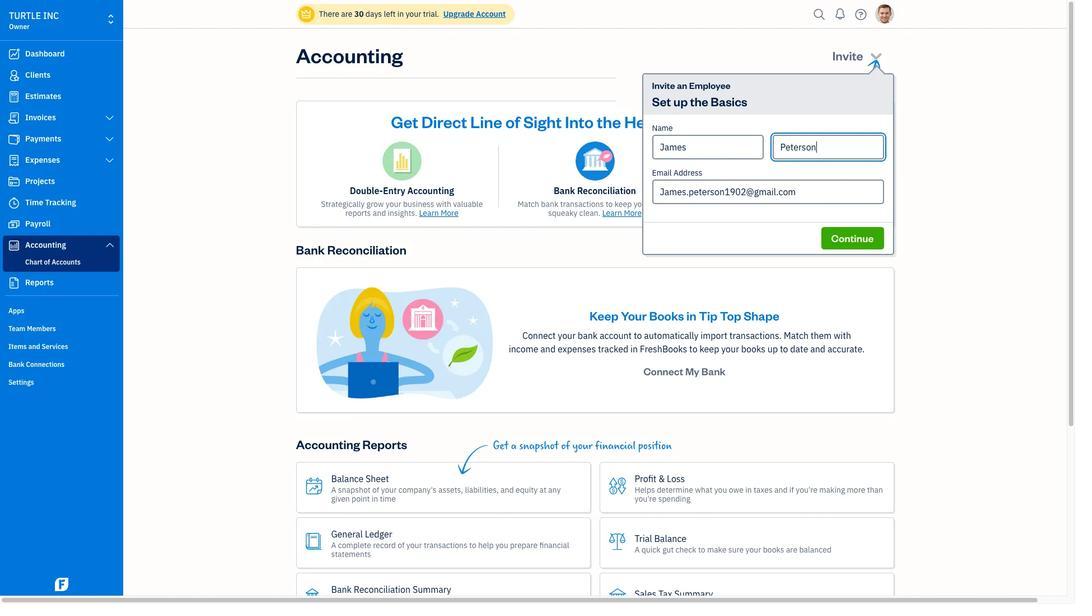 Task type: vqa. For each thing, say whether or not it's contained in the screenshot.
second chevron large down image from the top
yes



Task type: locate. For each thing, give the bounding box(es) containing it.
company's
[[399, 485, 437, 495]]

1 vertical spatial reports
[[363, 437, 407, 453]]

balance inside the trial balance a quick gut check to make sure your books are balanced
[[654, 534, 687, 545]]

and right items
[[28, 343, 40, 351]]

Enter an email address text field
[[652, 180, 884, 204]]

2 learn more from the left
[[603, 208, 642, 218]]

0 horizontal spatial balance
[[331, 474, 364, 485]]

accounting
[[296, 42, 403, 68], [408, 185, 454, 197], [25, 240, 66, 250], [296, 437, 360, 453]]

reconciliation down record on the bottom
[[354, 585, 411, 596]]

reconciliation down reports
[[327, 242, 407, 258]]

balance up gut
[[654, 534, 687, 545]]

0 vertical spatial chevron large down image
[[105, 156, 115, 165]]

address
[[674, 168, 703, 178]]

connect inside connect your bank account to automatically import transactions. match them with income and expenses tracked in freshbooks to keep your books up to date and accurate.
[[523, 330, 556, 342]]

estimates link
[[3, 87, 120, 107]]

1 vertical spatial invite
[[652, 80, 675, 91]]

summary down general ledger a complete record of your transactions to help you prepare financial statements
[[413, 585, 451, 596]]

summary
[[413, 585, 451, 596], [675, 589, 713, 600]]

with inside connect your bank account to automatically import transactions. match them with income and expenses tracked in freshbooks to keep your books up to date and accurate.
[[834, 330, 851, 342]]

you're down profit
[[635, 494, 657, 504]]

reports down chart of accounts
[[25, 278, 54, 288]]

trial.
[[423, 9, 439, 19]]

you right the help
[[496, 541, 508, 551]]

chevron large down image for invoices
[[105, 114, 115, 123]]

keep inside match bank transactions to keep your books squeaky clean.
[[615, 199, 632, 209]]

1 horizontal spatial chart
[[709, 208, 729, 218]]

in left "tip"
[[687, 308, 697, 324]]

you inside general ledger a complete record of your transactions to help you prepare financial statements
[[496, 541, 508, 551]]

to right "clean."
[[606, 199, 613, 209]]

check
[[676, 545, 697, 555]]

0 vertical spatial financial
[[595, 440, 636, 453]]

the down employee on the top of the page
[[690, 94, 709, 109]]

your inside "strategically grow your business with valuable reports and insights."
[[386, 199, 401, 209]]

0 horizontal spatial you
[[496, 541, 508, 551]]

get
[[391, 111, 418, 132], [493, 440, 509, 453]]

0 horizontal spatial bank reconciliation
[[296, 242, 407, 258]]

reports up sheet
[[363, 437, 407, 453]]

0 horizontal spatial the
[[597, 111, 621, 132]]

1 horizontal spatial keep
[[700, 344, 719, 355]]

2 chevron large down image from the top
[[105, 135, 115, 144]]

financial inside general ledger a complete record of your transactions to help you prepare financial statements
[[540, 541, 569, 551]]

1 horizontal spatial invite
[[833, 48, 863, 63]]

accounts
[[828, 185, 867, 197], [739, 208, 772, 218], [52, 258, 81, 267]]

project image
[[7, 176, 21, 188]]

bank connections link
[[3, 356, 120, 373]]

1 horizontal spatial balance
[[654, 534, 687, 545]]

1 vertical spatial balance
[[654, 534, 687, 545]]

0 vertical spatial your
[[695, 111, 729, 132]]

journal up create
[[710, 185, 741, 197]]

a down the general
[[331, 541, 336, 551]]

up down transactions.
[[768, 344, 778, 355]]

and right the income
[[541, 344, 556, 355]]

1 learn from the left
[[419, 208, 439, 218]]

1 more from the left
[[441, 208, 459, 218]]

learn more right "clean."
[[603, 208, 642, 218]]

of down 'accounting' link
[[44, 258, 50, 267]]

money image
[[7, 219, 21, 230]]

books down transactions.
[[741, 344, 766, 355]]

1 horizontal spatial match
[[784, 330, 809, 342]]

chevron large down image inside expenses link
[[105, 156, 115, 165]]

1 horizontal spatial accounts
[[739, 208, 772, 218]]

1 vertical spatial chevron large down image
[[105, 135, 115, 144]]

get left direct
[[391, 111, 418, 132]]

in right accounts
[[850, 199, 857, 209]]

with down enter an email address text box
[[774, 208, 789, 218]]

0 vertical spatial are
[[341, 9, 353, 19]]

a inside balance sheet a snapshot of your company's assets, liabilities, and equity at any given point in time
[[331, 485, 336, 495]]

1 vertical spatial you
[[496, 541, 508, 551]]

match up date
[[784, 330, 809, 342]]

chevron large down image
[[105, 114, 115, 123], [105, 135, 115, 144]]

squeaky
[[548, 208, 578, 218]]

more
[[847, 485, 866, 495]]

connect for your
[[523, 330, 556, 342]]

account
[[476, 9, 506, 19]]

accounting link
[[3, 236, 120, 256]]

0 horizontal spatial more
[[441, 208, 459, 218]]

bank reconciliation down reports
[[296, 242, 407, 258]]

items and services
[[8, 343, 68, 351]]

match
[[518, 199, 539, 209], [784, 330, 809, 342]]

2 horizontal spatial with
[[834, 330, 851, 342]]

balance
[[331, 474, 364, 485], [654, 534, 687, 545]]

freshbooks
[[640, 344, 687, 355]]

bank inside connect your bank account to automatically import transactions. match them with income and expenses tracked in freshbooks to keep your books up to date and accurate.
[[578, 330, 598, 342]]

connect up the income
[[523, 330, 556, 342]]

snapshot down sheet
[[338, 485, 371, 495]]

1 horizontal spatial financial
[[595, 440, 636, 453]]

0 vertical spatial entries
[[743, 185, 773, 197]]

learn right "clean."
[[603, 208, 622, 218]]

invite up set
[[652, 80, 675, 91]]

equity
[[516, 485, 538, 495]]

financial left position
[[595, 440, 636, 453]]

1 horizontal spatial with
[[774, 208, 789, 218]]

profit & loss helps determine what you owe in taxes and if you're making more than you're spending
[[635, 474, 883, 504]]

invite inside dropdown button
[[833, 48, 863, 63]]

a
[[331, 485, 336, 495], [331, 541, 336, 551], [635, 545, 640, 555]]

to
[[606, 199, 613, 209], [634, 330, 642, 342], [690, 344, 698, 355], [780, 344, 788, 355], [469, 541, 477, 551], [698, 545, 706, 555]]

apps link
[[3, 302, 120, 319]]

there are 30 days left in your trial. upgrade account
[[319, 9, 506, 19]]

1 vertical spatial get
[[493, 440, 509, 453]]

main element
[[0, 0, 151, 597]]

sure
[[729, 545, 744, 555]]

strategically
[[321, 199, 365, 209]]

2 chevron large down image from the top
[[105, 241, 115, 250]]

1 horizontal spatial snapshot
[[519, 440, 559, 453]]

financial right the prepare
[[540, 541, 569, 551]]

email address
[[652, 168, 703, 178]]

invite left chevrondown image
[[833, 48, 863, 63]]

automatically
[[644, 330, 699, 342]]

1 vertical spatial connect
[[644, 365, 684, 378]]

2 vertical spatial accounts
[[52, 258, 81, 267]]

double-
[[350, 185, 383, 197]]

1 horizontal spatial you
[[715, 485, 727, 495]]

bank down items
[[8, 361, 24, 369]]

bank right my
[[702, 365, 726, 378]]

0 vertical spatial books
[[651, 199, 672, 209]]

chart down enter an email address text box
[[709, 208, 729, 218]]

1 horizontal spatial you're
[[796, 485, 818, 495]]

search image
[[811, 6, 829, 23]]

your inside balance sheet a snapshot of your company's assets, liabilities, and equity at any given point in time
[[381, 485, 397, 495]]

invite
[[833, 48, 863, 63], [652, 80, 675, 91]]

0 vertical spatial invite
[[833, 48, 863, 63]]

and left equity
[[501, 485, 514, 495]]

accounts down 'accounting' link
[[52, 258, 81, 267]]

1 vertical spatial keep
[[700, 344, 719, 355]]

1 learn more from the left
[[419, 208, 459, 218]]

with left valuable
[[436, 199, 451, 209]]

a left point
[[331, 485, 336, 495]]

turtle inc owner
[[9, 10, 59, 31]]

0 horizontal spatial up
[[674, 94, 688, 109]]

2 horizontal spatial accounts
[[828, 185, 867, 197]]

business
[[403, 199, 434, 209]]

1 vertical spatial reconciliation
[[327, 242, 407, 258]]

1 horizontal spatial reports
[[363, 437, 407, 453]]

assets,
[[439, 485, 463, 495]]

bank left "clean."
[[541, 199, 559, 209]]

bank down statements
[[331, 585, 352, 596]]

and right reports
[[373, 208, 386, 218]]

0 vertical spatial up
[[674, 94, 688, 109]]

summary inside 'bank reconciliation summary' link
[[413, 585, 451, 596]]

connect down 'freshbooks' at the bottom of page
[[644, 365, 684, 378]]

summary inside sales tax summary link
[[675, 589, 713, 600]]

more right business
[[441, 208, 459, 218]]

tip
[[699, 308, 718, 324]]

0 vertical spatial match
[[518, 199, 539, 209]]

chevron large down image inside invoices link
[[105, 114, 115, 123]]

invite an employee set up the basics
[[652, 80, 748, 109]]

0 horizontal spatial chart
[[25, 258, 42, 267]]

you left the owe
[[715, 485, 727, 495]]

your up account
[[621, 308, 647, 324]]

to inside general ledger a complete record of your transactions to help you prepare financial statements
[[469, 541, 477, 551]]

0 horizontal spatial are
[[341, 9, 353, 19]]

more right "clean."
[[624, 208, 642, 218]]

are
[[341, 9, 353, 19], [786, 545, 798, 555]]

0 horizontal spatial with
[[436, 199, 451, 209]]

entries left edit
[[760, 199, 784, 209]]

journal right create
[[731, 199, 758, 209]]

1 vertical spatial transactions
[[424, 541, 468, 551]]

insights.
[[388, 208, 417, 218]]

email
[[652, 168, 672, 178]]

the right accounts
[[859, 199, 870, 209]]

a inside general ledger a complete record of your transactions to help you prepare financial statements
[[331, 541, 336, 551]]

2 vertical spatial books
[[763, 545, 784, 555]]

0 vertical spatial chart
[[793, 185, 816, 197]]

learn right insights. on the left of the page
[[419, 208, 439, 218]]

1 horizontal spatial learn more
[[603, 208, 642, 218]]

and inside profit & loss helps determine what you owe in taxes and if you're making more than you're spending
[[775, 485, 788, 495]]

0 horizontal spatial invite
[[652, 80, 675, 91]]

0 vertical spatial connect
[[523, 330, 556, 342]]

in inside balance sheet a snapshot of your company's assets, liabilities, and equity at any given point in time
[[372, 494, 378, 504]]

1 horizontal spatial are
[[786, 545, 798, 555]]

learn for entry
[[419, 208, 439, 218]]

0 horizontal spatial reports
[[25, 278, 54, 288]]

0 horizontal spatial summary
[[413, 585, 451, 596]]

0 horizontal spatial financial
[[540, 541, 569, 551]]

2 learn from the left
[[603, 208, 622, 218]]

books down email
[[651, 199, 672, 209]]

1 vertical spatial chart
[[709, 208, 729, 218]]

chart
[[793, 185, 816, 197], [709, 208, 729, 218], [25, 258, 42, 267]]

chevron large down image inside 'accounting' link
[[105, 241, 115, 250]]

sales tax summary link
[[600, 574, 894, 605]]

trial
[[635, 534, 652, 545]]

get left a at the bottom
[[493, 440, 509, 453]]

ledger
[[365, 529, 392, 540]]

0 horizontal spatial keep
[[615, 199, 632, 209]]

and left if
[[775, 485, 788, 495]]

1 chevron large down image from the top
[[105, 156, 115, 165]]

chart down 'accounting' link
[[25, 258, 42, 267]]

2 vertical spatial the
[[859, 199, 870, 209]]

double-entry accounting
[[350, 185, 454, 197]]

expenses
[[25, 155, 60, 165]]

1 vertical spatial financial
[[540, 541, 569, 551]]

1 horizontal spatial summary
[[675, 589, 713, 600]]

your inside general ledger a complete record of your transactions to help you prepare financial statements
[[407, 541, 422, 551]]

bank
[[554, 185, 575, 197], [296, 242, 325, 258], [8, 361, 24, 369], [702, 365, 726, 378], [331, 585, 352, 596]]

shape
[[744, 308, 780, 324]]

2 more from the left
[[624, 208, 642, 218]]

1 vertical spatial chevron large down image
[[105, 241, 115, 250]]

the inside invite an employee set up the basics
[[690, 94, 709, 109]]

liabilities,
[[465, 485, 499, 495]]

0 vertical spatial reconciliation
[[577, 185, 636, 197]]

entries
[[743, 185, 773, 197], [760, 199, 784, 209]]

complete
[[338, 541, 371, 551]]

0 vertical spatial get
[[391, 111, 418, 132]]

bank reconciliation up match bank transactions to keep your books squeaky clean.
[[554, 185, 636, 197]]

in right tracked
[[631, 344, 638, 355]]

keep down import
[[700, 344, 719, 355]]

to left make
[[698, 545, 706, 555]]

transactions down bank reconciliation image
[[560, 199, 604, 209]]

chevron large down image
[[105, 156, 115, 165], [105, 241, 115, 250]]

set
[[652, 94, 671, 109]]

invite inside invite an employee set up the basics
[[652, 80, 675, 91]]

up down the 'an'
[[674, 94, 688, 109]]

learn more right insights. on the left of the page
[[419, 208, 459, 218]]

bank inside match bank transactions to keep your books squeaky clean.
[[541, 199, 559, 209]]

chevron large down image for accounting
[[105, 241, 115, 250]]

2 vertical spatial reconciliation
[[354, 585, 411, 596]]

your up first name text field
[[695, 111, 729, 132]]

1 vertical spatial are
[[786, 545, 798, 555]]

to left date
[[780, 344, 788, 355]]

1 chevron large down image from the top
[[105, 114, 115, 123]]

0 vertical spatial chevron large down image
[[105, 114, 115, 123]]

0 horizontal spatial you're
[[635, 494, 657, 504]]

journal entries and chart of accounts image
[[769, 142, 808, 181]]

the right into
[[597, 111, 621, 132]]

of inside balance sheet a snapshot of your company's assets, liabilities, and equity at any given point in time
[[372, 485, 379, 495]]

with inside journal entries and chart of accounts create journal entries and edit accounts in the chart of accounts with
[[774, 208, 789, 218]]

chevron large down image down estimates link
[[105, 114, 115, 123]]

0 horizontal spatial accounts
[[52, 258, 81, 267]]

estimates
[[25, 91, 61, 101]]

invoice image
[[7, 113, 21, 124]]

business
[[733, 111, 799, 132]]

0 vertical spatial reports
[[25, 278, 54, 288]]

and inside main element
[[28, 343, 40, 351]]

1 vertical spatial snapshot
[[338, 485, 371, 495]]

chevrondown image
[[869, 48, 884, 63]]

any
[[548, 485, 561, 495]]

First Name text field
[[652, 135, 764, 160]]

chart up edit
[[793, 185, 816, 197]]

bank down strategically
[[296, 242, 325, 258]]

invoices
[[25, 113, 56, 123]]

connect my bank
[[644, 365, 726, 378]]

are left 30
[[341, 9, 353, 19]]

chart inside main element
[[25, 258, 42, 267]]

left
[[384, 9, 396, 19]]

in inside profit & loss helps determine what you owe in taxes and if you're making more than you're spending
[[746, 485, 752, 495]]

you inside profit & loss helps determine what you owe in taxes and if you're making more than you're spending
[[715, 485, 727, 495]]

projects link
[[3, 172, 120, 192]]

a for balance sheet
[[331, 485, 336, 495]]

accounts down enter an email address text box
[[739, 208, 772, 218]]

1 vertical spatial your
[[621, 308, 647, 324]]

bank
[[541, 199, 559, 209], [578, 330, 598, 342]]

get direct line of sight into the health of your business
[[391, 111, 799, 132]]

1 vertical spatial up
[[768, 344, 778, 355]]

making
[[820, 485, 845, 495]]

entries down journal entries and chart of accounts "image"
[[743, 185, 773, 197]]

sheet
[[366, 474, 389, 485]]

keep
[[615, 199, 632, 209], [700, 344, 719, 355]]

chevron large down image up the chart of accounts link
[[105, 241, 115, 250]]

match inside match bank transactions to keep your books squeaky clean.
[[518, 199, 539, 209]]

with up accurate.
[[834, 330, 851, 342]]

1 vertical spatial the
[[597, 111, 621, 132]]

keep right "clean."
[[615, 199, 632, 209]]

chevron large down image up expenses link
[[105, 135, 115, 144]]

chevron large down image for expenses
[[105, 156, 115, 165]]

snapshot right a at the bottom
[[519, 440, 559, 453]]

you're right if
[[796, 485, 818, 495]]

match left squeaky
[[518, 199, 539, 209]]

them
[[811, 330, 832, 342]]

reconciliation
[[577, 185, 636, 197], [327, 242, 407, 258], [354, 585, 411, 596]]

are left balanced
[[786, 545, 798, 555]]

1 horizontal spatial learn
[[603, 208, 622, 218]]

of down sheet
[[372, 485, 379, 495]]

1 vertical spatial bank reconciliation
[[296, 242, 407, 258]]

transactions
[[560, 199, 604, 209], [424, 541, 468, 551]]

strategically grow your business with valuable reports and insights.
[[321, 199, 483, 218]]

balance up given
[[331, 474, 364, 485]]

direct
[[422, 111, 467, 132]]

1 horizontal spatial connect
[[644, 365, 684, 378]]

0 horizontal spatial snapshot
[[338, 485, 371, 495]]

up inside invite an employee set up the basics
[[674, 94, 688, 109]]

in right the owe
[[746, 485, 752, 495]]

0 horizontal spatial connect
[[523, 330, 556, 342]]

reconciliation up match bank transactions to keep your books squeaky clean.
[[577, 185, 636, 197]]

of right a at the bottom
[[561, 440, 570, 453]]

1 horizontal spatial the
[[690, 94, 709, 109]]

0 vertical spatial balance
[[331, 474, 364, 485]]

0 vertical spatial the
[[690, 94, 709, 109]]

of right line
[[506, 111, 520, 132]]

invite for invite an employee set up the basics
[[652, 80, 675, 91]]

0 vertical spatial transactions
[[560, 199, 604, 209]]

to left the help
[[469, 541, 477, 551]]

bank inside the bank connections link
[[8, 361, 24, 369]]

expenses
[[558, 344, 596, 355]]

of inside general ledger a complete record of your transactions to help you prepare financial statements
[[398, 541, 405, 551]]

1 horizontal spatial get
[[493, 440, 509, 453]]

0 horizontal spatial learn
[[419, 208, 439, 218]]

1 horizontal spatial transactions
[[560, 199, 604, 209]]

you're
[[796, 485, 818, 495], [635, 494, 657, 504]]

1 horizontal spatial bank reconciliation
[[554, 185, 636, 197]]

and inside balance sheet a snapshot of your company's assets, liabilities, and equity at any given point in time
[[501, 485, 514, 495]]

1 vertical spatial match
[[784, 330, 809, 342]]

learn
[[419, 208, 439, 218], [603, 208, 622, 218]]

of right record on the bottom
[[398, 541, 405, 551]]

1 vertical spatial bank
[[578, 330, 598, 342]]

0 vertical spatial snapshot
[[519, 440, 559, 453]]

journal
[[710, 185, 741, 197], [731, 199, 758, 209]]

chevron large down image inside payments link
[[105, 135, 115, 144]]

2 vertical spatial chart
[[25, 258, 42, 267]]

summary right "tax"
[[675, 589, 713, 600]]

learn for reconciliation
[[603, 208, 622, 218]]

chevron large down image up projects "link"
[[105, 156, 115, 165]]

connect inside button
[[644, 365, 684, 378]]

and
[[775, 185, 791, 197], [786, 199, 799, 209], [373, 208, 386, 218], [28, 343, 40, 351], [541, 344, 556, 355], [811, 344, 826, 355], [501, 485, 514, 495], [775, 485, 788, 495]]

reports
[[25, 278, 54, 288], [363, 437, 407, 453]]

a inside the trial balance a quick gut check to make sure your books are balanced
[[635, 545, 640, 555]]

0 horizontal spatial learn more
[[419, 208, 459, 218]]

general
[[331, 529, 363, 540]]

accounts up accounts
[[828, 185, 867, 197]]

items and services link
[[3, 338, 120, 355]]

match bank transactions to keep your books squeaky clean.
[[518, 199, 672, 218]]

journal entries and chart of accounts create journal entries and edit accounts in the chart of accounts with
[[706, 185, 870, 218]]

1 horizontal spatial up
[[768, 344, 778, 355]]

transactions left the help
[[424, 541, 468, 551]]

0 horizontal spatial transactions
[[424, 541, 468, 551]]

clients
[[25, 70, 51, 80]]

0 vertical spatial you
[[715, 485, 727, 495]]

in left time
[[372, 494, 378, 504]]

bank reconciliation summary
[[331, 585, 451, 596]]

keep
[[590, 308, 619, 324]]

spending
[[658, 494, 691, 504]]

keep inside connect your bank account to automatically import transactions. match them with income and expenses tracked in freshbooks to keep your books up to date and accurate.
[[700, 344, 719, 355]]

bank up expenses
[[578, 330, 598, 342]]

books
[[651, 199, 672, 209], [741, 344, 766, 355], [763, 545, 784, 555]]



Task type: describe. For each thing, give the bounding box(es) containing it.
transactions.
[[730, 330, 782, 342]]

your inside match bank transactions to keep your books squeaky clean.
[[634, 199, 649, 209]]

a for trial balance
[[635, 545, 640, 555]]

0 horizontal spatial your
[[621, 308, 647, 324]]

payroll link
[[3, 215, 120, 235]]

determine
[[657, 485, 693, 495]]

dashboard image
[[7, 49, 21, 60]]

summary for sales tax summary
[[675, 589, 713, 600]]

team members
[[8, 325, 56, 333]]

gut
[[663, 545, 674, 555]]

turtle
[[9, 10, 41, 21]]

expense image
[[7, 155, 21, 166]]

given
[[331, 494, 350, 504]]

dashboard
[[25, 49, 65, 59]]

connect your bank account to automatically import transactions. match them with income and expenses tracked in freshbooks to keep your books up to date and accurate.
[[509, 330, 865, 355]]

client image
[[7, 70, 21, 81]]

books inside connect your bank account to automatically import transactions. match them with income and expenses tracked in freshbooks to keep your books up to date and accurate.
[[741, 344, 766, 355]]

items
[[8, 343, 27, 351]]

1 vertical spatial entries
[[760, 199, 784, 209]]

match inside connect your bank account to automatically import transactions. match them with income and expenses tracked in freshbooks to keep your books up to date and accurate.
[[784, 330, 809, 342]]

2 horizontal spatial chart
[[793, 185, 816, 197]]

&
[[659, 474, 665, 485]]

connect your bank account to begin matching your bank transactions image
[[314, 286, 494, 401]]

edit
[[801, 199, 815, 209]]

to inside the trial balance a quick gut check to make sure your books are balanced
[[698, 545, 706, 555]]

owner
[[9, 22, 30, 31]]

invite for invite
[[833, 48, 863, 63]]

crown image
[[300, 8, 312, 20]]

with inside "strategically grow your business with valuable reports and insights."
[[436, 199, 451, 209]]

valuable
[[453, 199, 483, 209]]

what
[[695, 485, 713, 495]]

days
[[366, 9, 382, 19]]

and left edit
[[786, 199, 799, 209]]

balanced
[[800, 545, 832, 555]]

connections
[[26, 361, 65, 369]]

position
[[638, 440, 672, 453]]

account
[[600, 330, 632, 342]]

bank up squeaky
[[554, 185, 575, 197]]

0 vertical spatial journal
[[710, 185, 741, 197]]

payments link
[[3, 129, 120, 150]]

into
[[565, 111, 594, 132]]

continue button
[[821, 227, 884, 250]]

sales tax summary
[[635, 589, 713, 600]]

chart of accounts link
[[5, 256, 118, 269]]

and inside "strategically grow your business with valuable reports and insights."
[[373, 208, 386, 218]]

are inside the trial balance a quick gut check to make sure your books are balanced
[[786, 545, 798, 555]]

sight
[[524, 111, 562, 132]]

a for general ledger
[[331, 541, 336, 551]]

accounting reports
[[296, 437, 407, 453]]

to up my
[[690, 344, 698, 355]]

helps
[[635, 485, 655, 495]]

health
[[625, 111, 674, 132]]

learn more for bank reconciliation
[[603, 208, 642, 218]]

0 vertical spatial accounts
[[828, 185, 867, 197]]

chart of accounts
[[25, 258, 81, 267]]

if
[[790, 485, 794, 495]]

transactions inside general ledger a complete record of your transactions to help you prepare financial statements
[[424, 541, 468, 551]]

settings
[[8, 379, 34, 387]]

settings link
[[3, 374, 120, 391]]

chevron large down image for payments
[[105, 135, 115, 144]]

upgrade account link
[[441, 9, 506, 19]]

upgrade
[[443, 9, 474, 19]]

close image
[[873, 109, 886, 122]]

to right account
[[634, 330, 642, 342]]

owe
[[729, 485, 744, 495]]

snapshot inside balance sheet a snapshot of your company's assets, liabilities, and equity at any given point in time
[[338, 485, 371, 495]]

import
[[701, 330, 728, 342]]

statements
[[331, 550, 371, 560]]

reports
[[345, 208, 371, 218]]

of inside main element
[[44, 258, 50, 267]]

point
[[352, 494, 370, 504]]

freshbooks image
[[53, 579, 71, 592]]

books inside the trial balance a quick gut check to make sure your books are balanced
[[763, 545, 784, 555]]

to inside match bank transactions to keep your books squeaky clean.
[[606, 199, 613, 209]]

bank connections
[[8, 361, 65, 369]]

0 vertical spatial bank reconciliation
[[554, 185, 636, 197]]

reports inside 'link'
[[25, 278, 54, 288]]

time
[[380, 494, 396, 504]]

my
[[686, 365, 700, 378]]

income
[[509, 344, 539, 355]]

bank reconciliation image
[[576, 142, 615, 181]]

team members link
[[3, 320, 120, 337]]

transactions inside match bank transactions to keep your books squeaky clean.
[[560, 199, 604, 209]]

1 vertical spatial journal
[[731, 199, 758, 209]]

bank inside 'bank reconciliation summary' link
[[331, 585, 352, 596]]

payroll
[[25, 219, 51, 229]]

balance sheet a snapshot of your company's assets, liabilities, and equity at any given point in time
[[331, 474, 561, 504]]

in inside connect your bank account to automatically import transactions. match them with income and expenses tracked in freshbooks to keep your books up to date and accurate.
[[631, 344, 638, 355]]

quick
[[642, 545, 661, 555]]

inc
[[43, 10, 59, 21]]

more for double-entry accounting
[[441, 208, 459, 218]]

prepare
[[510, 541, 538, 551]]

bank inside the connect my bank button
[[702, 365, 726, 378]]

apps
[[8, 307, 24, 315]]

get for get a snapshot of your financial position
[[493, 440, 509, 453]]

sales
[[635, 589, 657, 600]]

of right name
[[677, 111, 692, 132]]

in right left at the left of the page
[[397, 9, 404, 19]]

projects
[[25, 176, 55, 187]]

learn more for double-entry accounting
[[419, 208, 459, 218]]

grow
[[367, 199, 384, 209]]

go to help image
[[852, 6, 870, 23]]

payment image
[[7, 134, 21, 145]]

report image
[[7, 278, 21, 289]]

notifications image
[[831, 3, 849, 25]]

balance inside balance sheet a snapshot of your company's assets, liabilities, and equity at any given point in time
[[331, 474, 364, 485]]

Last Name text field
[[773, 135, 884, 160]]

more for bank reconciliation
[[624, 208, 642, 218]]

the inside journal entries and chart of accounts create journal entries and edit accounts in the chart of accounts with
[[859, 199, 870, 209]]

an
[[677, 80, 687, 91]]

there
[[319, 9, 339, 19]]

tax
[[659, 589, 673, 600]]

tracked
[[598, 344, 629, 355]]

of up accounts
[[818, 185, 826, 197]]

time tracking
[[25, 198, 76, 208]]

of right create
[[730, 208, 737, 218]]

basics
[[711, 94, 748, 109]]

taxes
[[754, 485, 773, 495]]

clean.
[[579, 208, 601, 218]]

summary for bank reconciliation summary
[[413, 585, 451, 596]]

books inside match bank transactions to keep your books squeaky clean.
[[651, 199, 672, 209]]

1 vertical spatial accounts
[[739, 208, 772, 218]]

get for get direct line of sight into the health of your business
[[391, 111, 418, 132]]

in inside journal entries and chart of accounts create journal entries and edit accounts in the chart of accounts with
[[850, 199, 857, 209]]

at
[[540, 485, 547, 495]]

chart image
[[7, 240, 21, 251]]

accounts inside main element
[[52, 258, 81, 267]]

accounting inside main element
[[25, 240, 66, 250]]

tracking
[[45, 198, 76, 208]]

than
[[867, 485, 883, 495]]

1 horizontal spatial your
[[695, 111, 729, 132]]

double-entry accounting image
[[382, 142, 422, 181]]

help
[[478, 541, 494, 551]]

line
[[470, 111, 502, 132]]

top
[[720, 308, 742, 324]]

up inside connect your bank account to automatically import transactions. match them with income and expenses tracked in freshbooks to keep your books up to date and accurate.
[[768, 344, 778, 355]]

estimate image
[[7, 91, 21, 102]]

connect for my
[[644, 365, 684, 378]]

name
[[652, 123, 673, 133]]

accurate.
[[828, 344, 865, 355]]

team
[[8, 325, 25, 333]]

profit
[[635, 474, 657, 485]]

create
[[706, 199, 729, 209]]

time tracking link
[[3, 193, 120, 213]]

connect my bank button
[[634, 361, 736, 383]]

your inside the trial balance a quick gut check to make sure your books are balanced
[[746, 545, 761, 555]]

bank reconciliation summary link
[[296, 574, 591, 605]]

timer image
[[7, 198, 21, 209]]

and down them
[[811, 344, 826, 355]]

and down journal entries and chart of accounts "image"
[[775, 185, 791, 197]]



